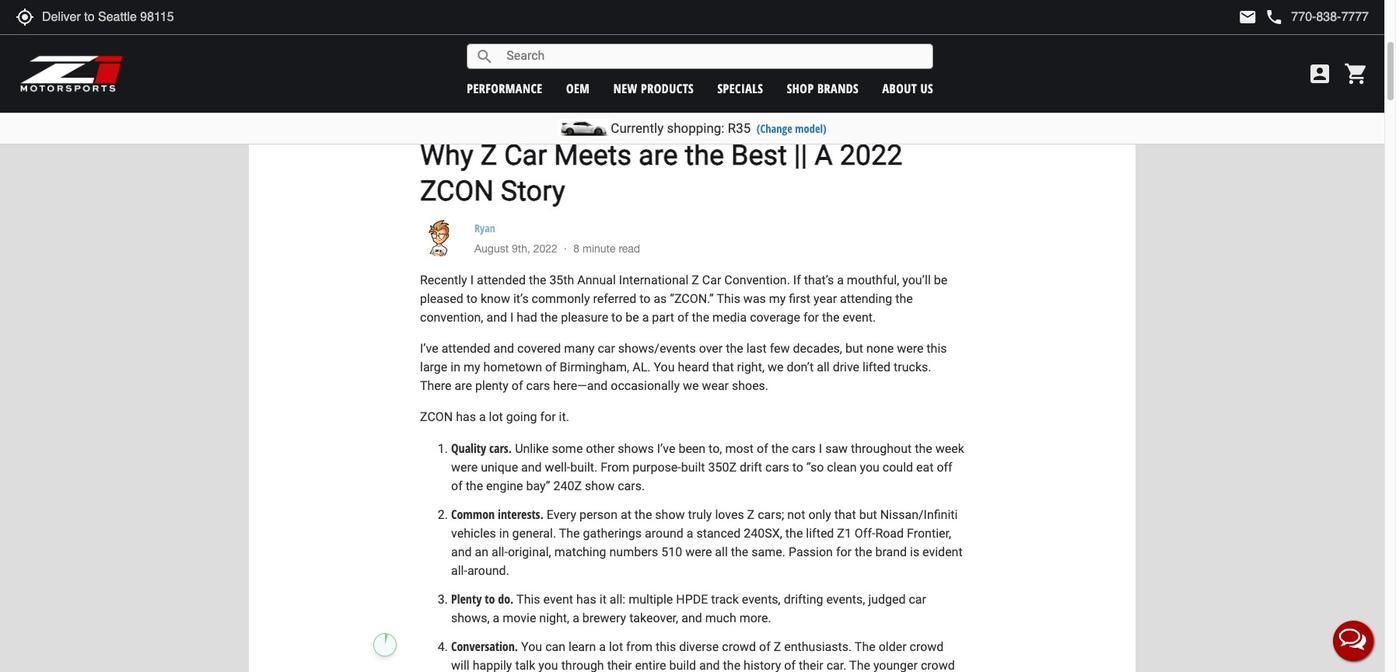Task type: vqa. For each thing, say whether or not it's contained in the screenshot.
cars
yes



Task type: describe. For each thing, give the bounding box(es) containing it.
truly
[[688, 508, 712, 523]]

a down do.
[[493, 612, 500, 627]]

ryan link
[[475, 221, 495, 236]]

shoes.
[[732, 379, 769, 394]]

the down "zcon."
[[692, 311, 710, 325]]

currently
[[611, 121, 664, 136]]

been
[[679, 442, 706, 457]]

all inside every person at the show truly loves z cars; not only that but nissan/infiniti vehicles in general. the gatherings around a stanced 240sx, the lifted z1 off-road frontier, and an all-original, matching numbers 510 were all the same. passion for the brand is evident all-around.
[[715, 546, 728, 560]]

z inside every person at the show truly loves z cars; not only that but nissan/infiniti vehicles in general. the gatherings around a stanced 240sx, the lifted z1 off-road frontier, and an all-original, matching numbers 510 were all the same. passion for the brand is evident all-around.
[[747, 508, 755, 523]]

will
[[451, 659, 470, 673]]

birmingham,
[[560, 360, 630, 375]]

entire
[[635, 659, 666, 673]]

(change model) link
[[757, 121, 827, 136]]

nissan/infiniti
[[880, 508, 958, 523]]

and inside unlike some other shows i've been to, most of the cars i saw throughout the week were unique and well-built. from purpose-built 350z drift cars to "so clean you could eat off of the engine bay" 240z show cars.
[[521, 461, 542, 476]]

to left "know" at the top of the page
[[467, 292, 478, 307]]

pleasure
[[561, 311, 608, 325]]

shop brands link
[[787, 80, 859, 97]]

saw
[[826, 442, 848, 457]]

z1 motorsports logo image
[[19, 54, 124, 93]]

heard
[[678, 360, 709, 375]]

built.
[[570, 461, 598, 476]]

2 crowd from the left
[[910, 641, 944, 655]]

2 vertical spatial cars
[[766, 461, 789, 476]]

z inside you can learn a lot from this diverse crowd of z enthusiasts. the older crowd will happily talk you through their entire build and the history of their car. the younger crow
[[774, 641, 781, 655]]

eat
[[916, 461, 934, 476]]

most
[[725, 442, 754, 457]]

diverse
[[679, 641, 719, 655]]

convention,
[[420, 311, 484, 325]]

of up history
[[759, 641, 771, 655]]

that inside i've attended and covered many car shows/events over the last few decades, but none were this large in my hometown of birmingham, al. you heard that right, we don't all drive lifted trucks. there are plenty of cars here—and occasionally we wear shoes.
[[712, 360, 734, 375]]

road
[[876, 527, 904, 542]]

well-
[[545, 461, 570, 476]]

of up common
[[451, 479, 463, 494]]

track
[[711, 593, 739, 608]]

240sx,
[[744, 527, 783, 542]]

and inside you can learn a lot from this diverse crowd of z enthusiasts. the older crowd will happily talk you through their entire build and the history of their car. the younger crow
[[699, 659, 720, 673]]

interests.
[[498, 507, 544, 524]]

0 vertical spatial all-
[[492, 546, 508, 560]]

you inside you can learn a lot from this diverse crowd of z enthusiasts. the older crowd will happily talk you through their entire build and the history of their car. the younger crow
[[521, 641, 542, 655]]

event.
[[843, 311, 876, 325]]

drive
[[833, 360, 860, 375]]

currently shopping: r35 (change model)
[[611, 121, 827, 136]]

the right at
[[635, 508, 652, 523]]

lot inside you can learn a lot from this diverse crowd of z enthusiasts. the older crowd will happily talk you through their entire build and the history of their car. the younger crow
[[609, 641, 623, 655]]

shows/events
[[618, 342, 696, 357]]

specials
[[718, 80, 763, 97]]

from
[[601, 461, 630, 476]]

to left as
[[640, 292, 651, 307]]

zcon inside why z car meets are the best || a 2022 zcon story
[[420, 175, 494, 208]]

2 zcon from the top
[[420, 410, 453, 425]]

and inside i've attended and covered many car shows/events over the last few decades, but none were this large in my hometown of birmingham, al. you heard that right, we don't all drive lifted trucks. there are plenty of cars here—and occasionally we wear shoes.
[[494, 342, 514, 357]]

were inside unlike some other shows i've been to, most of the cars i saw throughout the week were unique and well-built. from purpose-built 350z drift cars to "so clean you could eat off of the engine bay" 240z show cars.
[[451, 461, 478, 476]]

you inside unlike some other shows i've been to, most of the cars i saw throughout the week were unique and well-built. from purpose-built 350z drift cars to "so clean you could eat off of the engine bay" 240z show cars.
[[860, 461, 880, 476]]

convention.
[[725, 273, 790, 288]]

and inside 'recently i attended the 35th annual international z car convention. if that's a mouthful, you'll be pleased to know it's commonly referred to as "zcon." this was my first year attending the convention, and i had the pleasure to be a part of the media coverage for the event.'
[[487, 311, 507, 325]]

attended inside i've attended and covered many car shows/events over the last few decades, but none were this large in my hometown of birmingham, al. you heard that right, we don't all drive lifted trucks. there are plenty of cars here—and occasionally we wear shoes.
[[442, 342, 491, 357]]

none
[[867, 342, 894, 357]]

and inside every person at the show truly loves z cars; not only that but nissan/infiniti vehicles in general. the gatherings around a stanced 240sx, the lifted z1 off-road frontier, and an all-original, matching numbers 510 were all the same. passion for the brand is evident all-around.
[[451, 546, 472, 560]]

decades,
[[793, 342, 843, 357]]

to left do.
[[485, 592, 495, 609]]

for inside every person at the show truly loves z cars; not only that but nissan/infiniti vehicles in general. the gatherings around a stanced 240sx, the lifted z1 off-road frontier, and an all-original, matching numbers 510 were all the same. passion for the brand is evident all-around.
[[836, 546, 852, 560]]

show inside unlike some other shows i've been to, most of the cars i saw throughout the week were unique and well-built. from purpose-built 350z drift cars to "so clean you could eat off of the engine bay" 240z show cars.
[[585, 479, 615, 494]]

the up eat
[[915, 442, 933, 457]]

an
[[475, 546, 489, 560]]

built
[[681, 461, 705, 476]]

new
[[614, 80, 638, 97]]

0 horizontal spatial has
[[456, 410, 476, 425]]

mouthful,
[[847, 273, 900, 288]]

do.
[[498, 592, 514, 609]]

trucks.
[[894, 360, 932, 375]]

vehicles
[[451, 527, 496, 542]]

new products
[[614, 80, 694, 97]]

matching
[[554, 546, 606, 560]]

ryan image
[[420, 218, 459, 257]]

there
[[420, 379, 452, 394]]

a right night,
[[573, 612, 579, 627]]

had
[[517, 311, 537, 325]]

shop brands
[[787, 80, 859, 97]]

the down not
[[786, 527, 803, 542]]

bay"
[[526, 479, 550, 494]]

not
[[788, 508, 806, 523]]

0 vertical spatial we
[[768, 360, 784, 375]]

Search search field
[[494, 44, 933, 68]]

of up the drift
[[757, 442, 768, 457]]

cars. inside unlike some other shows i've been to, most of the cars i saw throughout the week were unique and well-built. from purpose-built 350z drift cars to "so clean you could eat off of the engine bay" 240z show cars.
[[618, 479, 645, 494]]

phone
[[1265, 8, 1284, 26]]

wear
[[702, 379, 729, 394]]

ryan august 9th, 2022
[[475, 221, 561, 255]]

1 vertical spatial all-
[[451, 564, 467, 579]]

the down you'll
[[896, 292, 913, 307]]

through
[[561, 659, 604, 673]]

||
[[794, 139, 808, 172]]

learn
[[569, 641, 596, 655]]

a inside you can learn a lot from this diverse crowd of z enthusiasts. the older crowd will happily talk you through their entire build and the history of their car. the younger crow
[[599, 641, 606, 655]]

0 vertical spatial lot
[[489, 410, 503, 425]]

of down covered
[[545, 360, 557, 375]]

1 vertical spatial i
[[510, 311, 514, 325]]

here—and
[[553, 379, 608, 394]]

a right that's
[[837, 273, 844, 288]]

commonly
[[532, 292, 590, 307]]

a
[[815, 139, 833, 172]]

the down stanced
[[731, 546, 749, 560]]

you can learn a lot from this diverse crowd of z enthusiasts. the older crowd will happily talk you through their entire build and the history of their car. the younger crow
[[451, 641, 963, 673]]

car inside 'recently i attended the 35th annual international z car convention. if that's a mouthful, you'll be pleased to know it's commonly referred to as "zcon." this was my first year attending the convention, and i had the pleasure to be a part of the media coverage for the event.'
[[702, 273, 721, 288]]

ryan
[[475, 221, 495, 236]]

my_location
[[16, 8, 34, 26]]

best
[[731, 139, 787, 172]]

shopping_cart link
[[1340, 61, 1369, 86]]

2022 inside why z car meets are the best || a 2022 zcon story
[[840, 139, 903, 172]]

unlike some other shows i've been to, most of the cars i saw throughout the week were unique and well-built. from purpose-built 350z drift cars to "so clean you could eat off of the engine bay" 240z show cars.
[[451, 442, 965, 494]]

510
[[661, 546, 682, 560]]

was
[[744, 292, 766, 307]]

of inside 'recently i attended the 35th annual international z car convention. if that's a mouthful, you'll be pleased to know it's commonly referred to as "zcon." this was my first year attending the convention, and i had the pleasure to be a part of the media coverage for the event.'
[[678, 311, 689, 325]]

recently i attended the 35th annual international z car convention. if that's a mouthful, you'll be pleased to know it's commonly referred to as "zcon." this was my first year attending the convention, and i had the pleasure to be a part of the media coverage for the event.
[[420, 273, 948, 325]]

i inside unlike some other shows i've been to, most of the cars i saw throughout the week were unique and well-built. from purpose-built 350z drift cars to "so clean you could eat off of the engine bay" 240z show cars.
[[819, 442, 822, 457]]

talk
[[515, 659, 536, 673]]

night,
[[539, 612, 570, 627]]

passion
[[789, 546, 833, 560]]

"zcon."
[[670, 292, 714, 307]]

for inside 'recently i attended the 35th annual international z car convention. if that's a mouthful, you'll be pleased to know it's commonly referred to as "zcon." this was my first year attending the convention, and i had the pleasure to be a part of the media coverage for the event.'
[[804, 311, 819, 325]]

i've inside i've attended and covered many car shows/events over the last few decades, but none were this large in my hometown of birmingham, al. you heard that right, we don't all drive lifted trucks. there are plenty of cars here—and occasionally we wear shoes.
[[420, 342, 439, 357]]

lifted inside i've attended and covered many car shows/events over the last few decades, but none were this large in my hometown of birmingham, al. you heard that right, we don't all drive lifted trucks. there are plenty of cars here—and occasionally we wear shoes.
[[863, 360, 891, 375]]

happily
[[473, 659, 512, 673]]

to down referred
[[612, 311, 623, 325]]

0 horizontal spatial we
[[683, 379, 699, 394]]

know
[[481, 292, 510, 307]]

the right most
[[771, 442, 789, 457]]

the inside why z car meets are the best || a 2022 zcon story
[[685, 139, 724, 172]]

from
[[626, 641, 653, 655]]

drift
[[740, 461, 762, 476]]

my inside i've attended and covered many car shows/events over the last few decades, but none were this large in my hometown of birmingham, al. you heard that right, we don't all drive lifted trucks. there are plenty of cars here—and occasionally we wear shoes.
[[464, 360, 480, 375]]

referred
[[593, 292, 637, 307]]

brand
[[876, 546, 907, 560]]

lifted inside every person at the show truly loves z cars; not only that but nissan/infiniti vehicles in general. the gatherings around a stanced 240sx, the lifted z1 off-road frontier, and an all-original, matching numbers 510 were all the same. passion for the brand is evident all-around.
[[806, 527, 834, 542]]

account_box link
[[1304, 61, 1337, 86]]

takeover,
[[629, 612, 679, 627]]

movie
[[503, 612, 536, 627]]

but for nissan/infiniti
[[859, 508, 877, 523]]

were inside every person at the show truly loves z cars; not only that but nissan/infiniti vehicles in general. the gatherings around a stanced 240sx, the lifted z1 off-road frontier, and an all-original, matching numbers 510 were all the same. passion for the brand is evident all-around.
[[686, 546, 712, 560]]

younger
[[874, 659, 918, 673]]

this inside this event has it all: multiple hpde track events, drifting events, judged car shows, a movie night, a brewery takeover, and much more.
[[517, 593, 540, 608]]

cars inside i've attended and covered many car shows/events over the last few decades, but none were this large in my hometown of birmingham, al. you heard that right, we don't all drive lifted trucks. there are plenty of cars here—and occasionally we wear shoes.
[[526, 379, 550, 394]]

plenty to do.
[[451, 592, 514, 609]]

2 horizontal spatial cars
[[792, 442, 816, 457]]

the inside you can learn a lot from this diverse crowd of z enthusiasts. the older crowd will happily talk you through their entire build and the history of their car. the younger crow
[[723, 659, 741, 673]]



Task type: locate. For each thing, give the bounding box(es) containing it.
cars. up unique
[[489, 441, 512, 458]]

2022 inside ryan august 9th, 2022
[[533, 243, 558, 255]]

i left saw
[[819, 442, 822, 457]]

1 vertical spatial attended
[[442, 342, 491, 357]]

attended inside 'recently i attended the 35th annual international z car convention. if that's a mouthful, you'll be pleased to know it's commonly referred to as "zcon." this was my first year attending the convention, and i had the pleasure to be a part of the media coverage for the event.'
[[477, 273, 526, 288]]

cars right the drift
[[766, 461, 789, 476]]

2 their from the left
[[799, 659, 824, 673]]

1 zcon from the top
[[420, 175, 494, 208]]

were right 510
[[686, 546, 712, 560]]

this up movie on the bottom left of page
[[517, 593, 540, 608]]

8
[[574, 243, 580, 255]]

about us
[[883, 80, 934, 97]]

other
[[586, 442, 615, 457]]

z right why
[[481, 139, 497, 172]]

week
[[936, 442, 965, 457]]

2 vertical spatial i
[[819, 442, 822, 457]]

events,
[[742, 593, 781, 608], [827, 593, 865, 608]]

1 vertical spatial that
[[835, 508, 856, 523]]

1 horizontal spatial car
[[909, 593, 927, 608]]

0 horizontal spatial cars
[[526, 379, 550, 394]]

0 horizontal spatial their
[[607, 659, 632, 673]]

1 vertical spatial my
[[464, 360, 480, 375]]

1 vertical spatial for
[[540, 410, 556, 425]]

z
[[481, 139, 497, 172], [692, 273, 699, 288], [747, 508, 755, 523], [774, 641, 781, 655]]

last
[[747, 342, 767, 357]]

has
[[456, 410, 476, 425], [577, 593, 597, 608]]

1 horizontal spatial for
[[804, 311, 819, 325]]

lifted down 'none'
[[863, 360, 891, 375]]

1 horizontal spatial you
[[860, 461, 880, 476]]

1 vertical spatial were
[[451, 461, 478, 476]]

unlike
[[515, 442, 549, 457]]

0 vertical spatial attended
[[477, 273, 526, 288]]

event
[[543, 593, 573, 608]]

august
[[475, 243, 509, 255]]

has inside this event has it all: multiple hpde track events, drifting events, judged car shows, a movie night, a brewery takeover, and much more.
[[577, 593, 597, 608]]

a down truly
[[687, 527, 694, 542]]

0 vertical spatial for
[[804, 311, 819, 325]]

drifting
[[784, 593, 824, 608]]

this up trucks.
[[927, 342, 947, 357]]

cars;
[[758, 508, 784, 523]]

0 vertical spatial you
[[860, 461, 880, 476]]

engine
[[486, 479, 523, 494]]

the right car.
[[850, 659, 871, 673]]

1 their from the left
[[607, 659, 632, 673]]

specials link
[[718, 80, 763, 97]]

to left "so
[[793, 461, 804, 476]]

some
[[552, 442, 583, 457]]

car.
[[827, 659, 847, 673]]

0 vertical spatial cars
[[526, 379, 550, 394]]

1 horizontal spatial their
[[799, 659, 824, 673]]

1 horizontal spatial show
[[655, 508, 685, 523]]

2022 right '9th,'
[[533, 243, 558, 255]]

0 horizontal spatial you
[[521, 641, 542, 655]]

1 vertical spatial be
[[626, 311, 639, 325]]

the left the 35th
[[529, 273, 546, 288]]

2 horizontal spatial i
[[819, 442, 822, 457]]

z left cars;
[[747, 508, 755, 523]]

you'll
[[903, 273, 931, 288]]

model)
[[795, 121, 827, 136]]

media
[[713, 311, 747, 325]]

0 vertical spatial my
[[769, 292, 786, 307]]

if
[[793, 273, 801, 288]]

0 horizontal spatial this
[[656, 641, 676, 655]]

common
[[451, 507, 495, 524]]

at
[[621, 508, 632, 523]]

240z
[[554, 479, 582, 494]]

the
[[685, 139, 724, 172], [529, 273, 546, 288], [896, 292, 913, 307], [541, 311, 558, 325], [692, 311, 710, 325], [822, 311, 840, 325], [726, 342, 744, 357], [771, 442, 789, 457], [915, 442, 933, 457], [466, 479, 483, 494], [635, 508, 652, 523], [786, 527, 803, 542], [731, 546, 749, 560], [855, 546, 872, 560], [723, 659, 741, 673]]

0 horizontal spatial were
[[451, 461, 478, 476]]

1 horizontal spatial were
[[686, 546, 712, 560]]

2022 right 'a'
[[840, 139, 903, 172]]

show down from
[[585, 479, 615, 494]]

we down heard on the bottom
[[683, 379, 699, 394]]

pleased
[[420, 292, 464, 307]]

products
[[641, 80, 694, 97]]

1 horizontal spatial events,
[[827, 593, 865, 608]]

0 horizontal spatial all-
[[451, 564, 467, 579]]

you inside you can learn a lot from this diverse crowd of z enthusiasts. the older crowd will happily talk you through their entire build and the history of their car. the younger crow
[[539, 659, 558, 673]]

i've inside unlike some other shows i've been to, most of the cars i saw throughout the week were unique and well-built. from purpose-built 350z drift cars to "so clean you could eat off of the engine bay" 240z show cars.
[[657, 442, 676, 457]]

0 vertical spatial you
[[654, 360, 675, 375]]

zcon down there
[[420, 410, 453, 425]]

are
[[639, 139, 678, 172], [455, 379, 472, 394]]

1 horizontal spatial in
[[499, 527, 509, 542]]

1 vertical spatial i've
[[657, 442, 676, 457]]

you
[[654, 360, 675, 375], [521, 641, 542, 655]]

0 vertical spatial has
[[456, 410, 476, 425]]

cars down hometown
[[526, 379, 550, 394]]

0 horizontal spatial for
[[540, 410, 556, 425]]

brands
[[818, 80, 859, 97]]

is
[[910, 546, 920, 560]]

off
[[937, 461, 953, 476]]

about
[[883, 80, 917, 97]]

you down the shows/events
[[654, 360, 675, 375]]

0 horizontal spatial lifted
[[806, 527, 834, 542]]

phone link
[[1265, 8, 1369, 26]]

attending
[[840, 292, 893, 307]]

of down hometown
[[512, 379, 523, 394]]

all down stanced
[[715, 546, 728, 560]]

the left last
[[726, 342, 744, 357]]

as
[[654, 292, 667, 307]]

1 horizontal spatial crowd
[[910, 641, 944, 655]]

in inside i've attended and covered many car shows/events over the last few decades, but none were this large in my hometown of birmingham, al. you heard that right, we don't all drive lifted trucks. there are plenty of cars here—and occasionally we wear shoes.
[[451, 360, 461, 375]]

all inside i've attended and covered many car shows/events over the last few decades, but none were this large in my hometown of birmingham, al. you heard that right, we don't all drive lifted trucks. there are plenty of cars here—and occasionally we wear shoes.
[[817, 360, 830, 375]]

this up media
[[717, 292, 741, 307]]

but inside i've attended and covered many car shows/events over the last few decades, but none were this large in my hometown of birmingham, al. you heard that right, we don't all drive lifted trucks. there are plenty of cars here—and occasionally we wear shoes.
[[846, 342, 864, 357]]

0 vertical spatial this
[[927, 342, 947, 357]]

and down the 'hpde'
[[682, 612, 702, 627]]

show inside every person at the show truly loves z cars; not only that but nissan/infiniti vehicles in general. the gatherings around a stanced 240sx, the lifted z1 off-road frontier, and an all-original, matching numbers 510 were all the same. passion for the brand is evident all-around.
[[655, 508, 685, 523]]

you inside i've attended and covered many car shows/events over the last few decades, but none were this large in my hometown of birmingham, al. you heard that right, we don't all drive lifted trucks. there are plenty of cars here—and occasionally we wear shoes.
[[654, 360, 675, 375]]

0 horizontal spatial this
[[517, 593, 540, 608]]

1 events, from the left
[[742, 593, 781, 608]]

show
[[585, 479, 615, 494], [655, 508, 685, 523]]

0 vertical spatial zcon
[[420, 175, 494, 208]]

1 vertical spatial are
[[455, 379, 472, 394]]

all- up plenty
[[451, 564, 467, 579]]

1 vertical spatial lot
[[609, 641, 623, 655]]

this inside i've attended and covered many car shows/events over the last few decades, but none were this large in my hometown of birmingham, al. you heard that right, we don't all drive lifted trucks. there are plenty of cars here—and occasionally we wear shoes.
[[927, 342, 947, 357]]

zcon down why
[[420, 175, 494, 208]]

1 horizontal spatial be
[[934, 273, 948, 288]]

0 horizontal spatial that
[[712, 360, 734, 375]]

original,
[[508, 546, 551, 560]]

i left the had
[[510, 311, 514, 325]]

0 horizontal spatial are
[[455, 379, 472, 394]]

1 horizontal spatial we
[[768, 360, 784, 375]]

in down common interests.
[[499, 527, 509, 542]]

mail phone
[[1239, 8, 1284, 26]]

crowd up history
[[722, 641, 756, 655]]

1 horizontal spatial cars.
[[618, 479, 645, 494]]

2 vertical spatial the
[[850, 659, 871, 673]]

a right learn
[[599, 641, 606, 655]]

car inside this event has it all: multiple hpde track events, drifting events, judged car shows, a movie night, a brewery takeover, and much more.
[[909, 593, 927, 608]]

few
[[770, 342, 790, 357]]

lot left going
[[489, 410, 503, 425]]

and down "diverse"
[[699, 659, 720, 673]]

1 vertical spatial the
[[855, 641, 876, 655]]

the left history
[[723, 659, 741, 673]]

1 vertical spatial 2022
[[533, 243, 558, 255]]

and up hometown
[[494, 342, 514, 357]]

0 horizontal spatial i've
[[420, 342, 439, 357]]

this inside you can learn a lot from this diverse crowd of z enthusiasts. the older crowd will happily talk you through their entire build and the history of their car. the younger crow
[[656, 641, 676, 655]]

every
[[547, 508, 576, 523]]

that inside every person at the show truly loves z cars; not only that but nissan/infiniti vehicles in general. the gatherings around a stanced 240sx, the lifted z1 off-road frontier, and an all-original, matching numbers 510 were all the same. passion for the brand is evident all-around.
[[835, 508, 856, 523]]

1 horizontal spatial i
[[510, 311, 514, 325]]

0 vertical spatial car
[[598, 342, 615, 357]]

be down referred
[[626, 311, 639, 325]]

their down the from
[[607, 659, 632, 673]]

it.
[[559, 410, 569, 425]]

z up "zcon."
[[692, 273, 699, 288]]

the down off-
[[855, 546, 872, 560]]

occasionally
[[611, 379, 680, 394]]

0 vertical spatial cars.
[[489, 441, 512, 458]]

oem link
[[566, 80, 590, 97]]

events, left judged
[[827, 593, 865, 608]]

0 vertical spatial were
[[897, 342, 924, 357]]

us
[[921, 80, 934, 97]]

2 vertical spatial were
[[686, 546, 712, 560]]

1 crowd from the left
[[722, 641, 756, 655]]

1 vertical spatial has
[[577, 593, 597, 608]]

person
[[580, 508, 618, 523]]

shopping_cart
[[1344, 61, 1369, 86]]

0 horizontal spatial i
[[470, 273, 474, 288]]

the down year
[[822, 311, 840, 325]]

zcon
[[420, 175, 494, 208], [420, 410, 453, 425]]

that up wear
[[712, 360, 734, 375]]

1 horizontal spatial are
[[639, 139, 678, 172]]

0 vertical spatial i
[[470, 273, 474, 288]]

1 horizontal spatial lifted
[[863, 360, 891, 375]]

lifted
[[863, 360, 891, 375], [806, 527, 834, 542]]

for down first
[[804, 311, 819, 325]]

loves
[[715, 508, 744, 523]]

2 horizontal spatial for
[[836, 546, 852, 560]]

the down shopping:
[[685, 139, 724, 172]]

0 horizontal spatial crowd
[[722, 641, 756, 655]]

cars. down from
[[618, 479, 645, 494]]

enthusiasts.
[[784, 641, 852, 655]]

attended up "know" at the top of the page
[[477, 273, 526, 288]]

1 horizontal spatial all
[[817, 360, 830, 375]]

0 vertical spatial this
[[717, 292, 741, 307]]

1 horizontal spatial this
[[927, 342, 947, 357]]

the down every
[[559, 527, 580, 542]]

a inside every person at the show truly loves z cars; not only that but nissan/infiniti vehicles in general. the gatherings around a stanced 240sx, the lifted z1 off-road frontier, and an all-original, matching numbers 510 were all the same. passion for the brand is evident all-around.
[[687, 527, 694, 542]]

you down throughout
[[860, 461, 880, 476]]

1 horizontal spatial 2022
[[840, 139, 903, 172]]

the up common
[[466, 479, 483, 494]]

a
[[837, 273, 844, 288], [642, 311, 649, 325], [479, 410, 486, 425], [687, 527, 694, 542], [493, 612, 500, 627], [573, 612, 579, 627], [599, 641, 606, 655]]

0 vertical spatial are
[[639, 139, 678, 172]]

common interests.
[[451, 507, 544, 524]]

1 vertical spatial all
[[715, 546, 728, 560]]

and down unlike on the left
[[521, 461, 542, 476]]

1 vertical spatial we
[[683, 379, 699, 394]]

0 horizontal spatial 2022
[[533, 243, 558, 255]]

events, up more.
[[742, 593, 781, 608]]

and down "know" at the top of the page
[[487, 311, 507, 325]]

all- right an
[[492, 546, 508, 560]]

0 horizontal spatial lot
[[489, 410, 503, 425]]

1 horizontal spatial this
[[717, 292, 741, 307]]

1 horizontal spatial my
[[769, 292, 786, 307]]

r35
[[728, 121, 751, 136]]

international
[[619, 273, 689, 288]]

the inside every person at the show truly loves z cars; not only that but nissan/infiniti vehicles in general. the gatherings around a stanced 240sx, the lifted z1 off-road frontier, and an all-original, matching numbers 510 were all the same. passion for the brand is evident all-around.
[[559, 527, 580, 542]]

in inside every person at the show truly loves z cars; not only that but nissan/infiniti vehicles in general. the gatherings around a stanced 240sx, the lifted z1 off-road frontier, and an all-original, matching numbers 510 were all the same. passion for the brand is evident all-around.
[[499, 527, 509, 542]]

z inside 'recently i attended the 35th annual international z car convention. if that's a mouthful, you'll be pleased to know it's commonly referred to as "zcon." this was my first year attending the convention, and i had the pleasure to be a part of the media coverage for the event.'
[[692, 273, 699, 288]]

lifted down only
[[806, 527, 834, 542]]

9th,
[[512, 243, 530, 255]]

0 vertical spatial that
[[712, 360, 734, 375]]

all down decades,
[[817, 360, 830, 375]]

1 vertical spatial show
[[655, 508, 685, 523]]

1 vertical spatial this
[[656, 641, 676, 655]]

were inside i've attended and covered many car shows/events over the last few decades, but none were this large in my hometown of birmingham, al. you heard that right, we don't all drive lifted trucks. there are plenty of cars here—and occasionally we wear shoes.
[[897, 342, 924, 357]]

1 vertical spatial you
[[521, 641, 542, 655]]

to inside unlike some other shows i've been to, most of the cars i saw throughout the week were unique and well-built. from purpose-built 350z drift cars to "so clean you could eat off of the engine bay" 240z show cars.
[[793, 461, 804, 476]]

for left the it.
[[540, 410, 556, 425]]

are inside i've attended and covered many car shows/events over the last few decades, but none were this large in my hometown of birmingham, al. you heard that right, we don't all drive lifted trucks. there are plenty of cars here—and occasionally we wear shoes.
[[455, 379, 472, 394]]

car right judged
[[909, 593, 927, 608]]

were up trucks.
[[897, 342, 924, 357]]

my inside 'recently i attended the 35th annual international z car convention. if that's a mouthful, you'll be pleased to know it's commonly referred to as "zcon." this was my first year attending the convention, and i had the pleasure to be a part of the media coverage for the event.'
[[769, 292, 786, 307]]

car up story
[[504, 139, 547, 172]]

1 vertical spatial car
[[702, 273, 721, 288]]

hometown
[[484, 360, 542, 375]]

their down enthusiasts.
[[799, 659, 824, 673]]

show up "around"
[[655, 508, 685, 523]]

1 horizontal spatial has
[[577, 593, 597, 608]]

my up coverage
[[769, 292, 786, 307]]

0 vertical spatial be
[[934, 273, 948, 288]]

are right there
[[455, 379, 472, 394]]

frontier,
[[907, 527, 952, 542]]

has up quality
[[456, 410, 476, 425]]

car up "birmingham,"
[[598, 342, 615, 357]]

plenty
[[451, 592, 482, 609]]

2 events, from the left
[[827, 593, 865, 608]]

conversation.
[[451, 639, 518, 656]]

story
[[501, 175, 565, 208]]

all:
[[610, 593, 626, 608]]

0 horizontal spatial cars.
[[489, 441, 512, 458]]

be right you'll
[[934, 273, 948, 288]]

you up talk
[[521, 641, 542, 655]]

2 horizontal spatial were
[[897, 342, 924, 357]]

1 horizontal spatial all-
[[492, 546, 508, 560]]

and inside this event has it all: multiple hpde track events, drifting events, judged car shows, a movie night, a brewery takeover, and much more.
[[682, 612, 702, 627]]

1 vertical spatial cars
[[792, 442, 816, 457]]

1 vertical spatial in
[[499, 527, 509, 542]]

that
[[712, 360, 734, 375], [835, 508, 856, 523]]

has left it
[[577, 593, 597, 608]]

a left part
[[642, 311, 649, 325]]

(change
[[757, 121, 793, 136]]

0 vertical spatial the
[[559, 527, 580, 542]]

and left an
[[451, 546, 472, 560]]

new products link
[[614, 80, 694, 97]]

cars up "so
[[792, 442, 816, 457]]

crowd
[[722, 641, 756, 655], [910, 641, 944, 655]]

are down currently
[[639, 139, 678, 172]]

the down commonly
[[541, 311, 558, 325]]

1 horizontal spatial car
[[702, 273, 721, 288]]

many
[[564, 342, 595, 357]]

but up drive
[[846, 342, 864, 357]]

are inside why z car meets are the best || a 2022 zcon story
[[639, 139, 678, 172]]

a up quality cars.
[[479, 410, 486, 425]]

car inside why z car meets are the best || a 2022 zcon story
[[504, 139, 547, 172]]

we down few
[[768, 360, 784, 375]]

covered
[[517, 342, 561, 357]]

of right history
[[784, 659, 796, 673]]

"so
[[807, 461, 824, 476]]

but for none
[[846, 342, 864, 357]]

but inside every person at the show truly loves z cars; not only that but nissan/infiniti vehicles in general. the gatherings around a stanced 240sx, the lifted z1 off-road frontier, and an all-original, matching numbers 510 were all the same. passion for the brand is evident all-around.
[[859, 508, 877, 523]]

the inside i've attended and covered many car shows/events over the last few decades, but none were this large in my hometown of birmingham, al. you heard that right, we don't all drive lifted trucks. there are plenty of cars here—and occasionally we wear shoes.
[[726, 342, 744, 357]]

z inside why z car meets are the best || a 2022 zcon story
[[481, 139, 497, 172]]

2022
[[840, 139, 903, 172], [533, 243, 558, 255]]

car up "zcon."
[[702, 273, 721, 288]]

1 horizontal spatial that
[[835, 508, 856, 523]]

for down z1
[[836, 546, 852, 560]]

lot left the from
[[609, 641, 623, 655]]

you down "can"
[[539, 659, 558, 673]]

1 vertical spatial cars.
[[618, 479, 645, 494]]

stanced
[[697, 527, 741, 542]]

part
[[652, 311, 675, 325]]

i've up purpose-
[[657, 442, 676, 457]]

this inside 'recently i attended the 35th annual international z car convention. if that's a mouthful, you'll be pleased to know it's commonly referred to as "zcon." this was my first year attending the convention, and i had the pleasure to be a part of the media coverage for the event.'
[[717, 292, 741, 307]]

0 horizontal spatial all
[[715, 546, 728, 560]]

quality cars.
[[451, 441, 512, 458]]

0 horizontal spatial events,
[[742, 593, 781, 608]]

shows
[[618, 442, 654, 457]]

1 horizontal spatial lot
[[609, 641, 623, 655]]

0 vertical spatial car
[[504, 139, 547, 172]]

why z car meets are the best || a 2022 zcon story image
[[420, 0, 965, 125]]

2 vertical spatial for
[[836, 546, 852, 560]]

to,
[[709, 442, 722, 457]]

0 horizontal spatial be
[[626, 311, 639, 325]]

0 vertical spatial lifted
[[863, 360, 891, 375]]

z up history
[[774, 641, 781, 655]]

car inside i've attended and covered many car shows/events over the last few decades, but none were this large in my hometown of birmingham, al. you heard that right, we don't all drive lifted trucks. there are plenty of cars here—and occasionally we wear shoes.
[[598, 342, 615, 357]]

multiple
[[629, 593, 673, 608]]

evident
[[923, 546, 963, 560]]

0 vertical spatial show
[[585, 479, 615, 494]]

i right recently
[[470, 273, 474, 288]]

in
[[451, 360, 461, 375], [499, 527, 509, 542]]

in right the large
[[451, 360, 461, 375]]

were down quality
[[451, 461, 478, 476]]

1 vertical spatial car
[[909, 593, 927, 608]]



